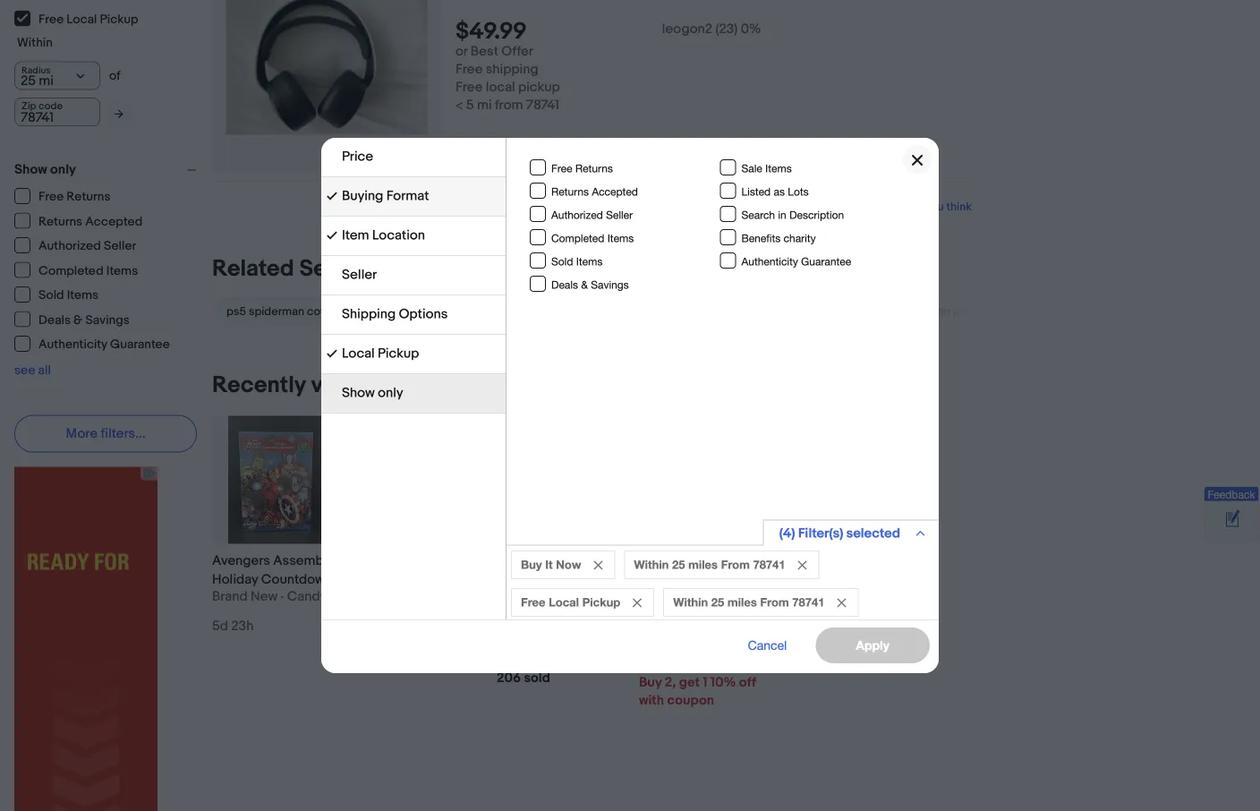 Task type: describe. For each thing, give the bounding box(es) containing it.
holiday
[[212, 571, 258, 587]]

& inside dialog
[[581, 278, 588, 291]]

1 vertical spatial authorized seller
[[39, 239, 136, 254]]

mi
[[477, 97, 492, 113]]

format
[[387, 188, 429, 204]]

size:small
[[630, 589, 693, 605]]

filter applied image for local
[[327, 348, 338, 359]]

spiderman ps5 cover digital
[[397, 304, 543, 318]]

free returns inside dialog
[[552, 162, 613, 174]]

pickup
[[519, 79, 560, 96]]

sold
[[524, 670, 551, 687]]

or inside leogon2 (23) 0% or best offer free shipping free local pickup < 5 mi from 78741
[[456, 44, 468, 60]]

2 vertical spatial local
[[549, 595, 579, 609]]

christmas
[[355, 628, 430, 644]]

from for remove filter - local pickup - within 25 miles from 78741 image
[[761, 595, 790, 609]]

squishmallow kellytoy plush disney winnie the pooh tigger 8" inch nwt new
[[497, 552, 615, 644]]

brand for brand new · candy
[[212, 589, 248, 605]]

spiderman for spiderman ps5 cover digital
[[397, 304, 453, 318]]

0 vertical spatial completed items
[[552, 232, 634, 244]]

authenticity guarantee link
[[14, 336, 171, 352]]

1 horizontal spatial free local pickup
[[521, 595, 621, 609]]

$79.99 to $1,699.99
[[639, 600, 708, 638]]

faceplate
[[976, 304, 1025, 318]]

(2)
[[574, 607, 588, 622]]

hallmark crayola bright sledding colors #10 series 1998 christmas ornaments
[[355, 552, 476, 663]]

sold items link
[[14, 287, 100, 303]]

local
[[486, 79, 516, 96]]

squishmallow kellytoy plush disney winnie the pooh tigger 8" inch nwt new image
[[502, 416, 620, 544]]

items
[[391, 372, 449, 399]]

with
[[639, 692, 665, 708]]

search
[[742, 208, 776, 221]]

remove filter - buying format - buy it now image
[[594, 561, 603, 570]]

countdown
[[261, 571, 332, 587]]

1998
[[425, 609, 453, 625]]

tell
[[863, 200, 881, 214]]

1 vertical spatial kellytoy
[[572, 589, 621, 605]]

0%
[[741, 21, 762, 37]]

disc
[[339, 304, 362, 318]]

filters...
[[101, 426, 145, 442]]

colors
[[422, 590, 476, 606]]

price
[[342, 149, 373, 165]]

5
[[466, 97, 474, 113]]

ps5 for spiderman ps5 cover digital
[[456, 304, 476, 318]]

accepted inside returns accepted link
[[85, 214, 143, 229]]

from for remove filter - item location - within 25 miles from 78741 image
[[721, 558, 750, 572]]

more filters...
[[66, 426, 145, 442]]

1 vertical spatial seller
[[104, 239, 136, 254]]

listed
[[742, 185, 771, 198]]

of
[[109, 68, 121, 83]]

1
[[703, 674, 708, 690]]

coupon
[[668, 692, 715, 708]]

sale
[[742, 162, 763, 174]]

brand new · candy
[[212, 589, 327, 605]]

-
[[660, 552, 666, 569]]

leogon2
[[662, 21, 713, 37]]

ps5 spiderman cover disc link
[[212, 297, 383, 325]]

ps5 for spiderman ps5 faceplate
[[953, 304, 973, 318]]

0 vertical spatial accepted
[[592, 185, 638, 198]]

avengers assemble holiday countdown calendar unopened frankford candy marvel heading
[[212, 552, 335, 644]]

2
[[669, 552, 676, 569]]

1 vertical spatial show
[[342, 385, 375, 401]]

25 for remove filter - item location - within 25 miles from 78741 image
[[672, 558, 685, 572]]

filter applied image for item
[[327, 230, 338, 241]]

free local pickup inside 'free local pickup' link
[[39, 12, 138, 27]]

· for kellytoy
[[566, 589, 569, 605]]

cancel button
[[728, 628, 807, 664]]

1 ps5 from the left
[[227, 304, 246, 318]]

plush
[[549, 571, 581, 587]]

show only button
[[14, 162, 204, 178]]

returns accepted link
[[14, 213, 144, 229]]

to
[[692, 603, 703, 618]]

23h
[[231, 618, 254, 635]]

marvel
[[212, 628, 253, 644]]

local pickup tab
[[321, 335, 506, 374]]

0 horizontal spatial authenticity guarantee
[[39, 337, 170, 352]]

free returns link
[[14, 188, 112, 205]]

hallmark crayola bright sledding colors #10 series 1998 christmas ornaments heading
[[355, 552, 477, 663]]

show only inside 'tab list'
[[342, 385, 403, 401]]

ct
[[679, 552, 694, 569]]

0 horizontal spatial local
[[67, 12, 97, 27]]

new for kellytoy
[[535, 589, 563, 605]]

1 vertical spatial authenticity
[[39, 337, 107, 352]]

avengers assemble holiday countdown calendar unopened frankford candy marvel image
[[228, 416, 324, 544]]

1 horizontal spatial authenticity
[[742, 255, 799, 268]]

0 vertical spatial candy
[[287, 589, 327, 605]]

brand new · kellytoy · size:small (6-14 in)
[[497, 589, 742, 605]]

location
[[372, 227, 425, 244]]

item location tab
[[321, 217, 506, 256]]

buying
[[342, 188, 384, 204]]

crayola
[[355, 571, 416, 587]]

options
[[399, 306, 448, 322]]

tell us what you think
[[863, 200, 972, 214]]

sledding
[[355, 590, 419, 606]]

calendar
[[212, 590, 268, 606]]

14
[[712, 589, 725, 605]]

it for buy it now buy 2, get 1 10% off with coupon
[[665, 656, 673, 672]]

1 horizontal spatial authorized seller
[[552, 208, 633, 221]]

0 horizontal spatial completed items
[[39, 263, 138, 278]]

filter(s)
[[799, 526, 844, 542]]

apply button
[[816, 628, 930, 664]]

0 vertical spatial within
[[17, 35, 53, 50]]

78741 for remove filter - local pickup - within 25 miles from 78741 image
[[793, 595, 825, 609]]

selected
[[847, 526, 901, 542]]

10%
[[711, 674, 737, 690]]

1 spiderman from the left
[[249, 304, 305, 318]]

0 horizontal spatial savings
[[85, 313, 130, 328]]

1/4 - 2 ct t.w. natural diamond studs in 14k white or yellow gold
[[639, 552, 767, 625]]

think
[[947, 200, 972, 214]]

buy for buy it now
[[521, 558, 542, 572]]

0 vertical spatial show
[[14, 162, 47, 178]]

candy inside avengers assemble holiday countdown calendar unopened frankford candy marvel
[[273, 609, 313, 625]]

206
[[497, 670, 521, 687]]

listed as lots
[[742, 185, 809, 198]]

avengers assemble holiday countdown calendar unopened frankford candy marvel
[[212, 552, 335, 644]]

unopened
[[271, 590, 335, 606]]

$79.99
[[639, 600, 689, 619]]

in)
[[728, 589, 742, 605]]

returns accepted inside dialog
[[552, 185, 638, 198]]

0 horizontal spatial only
[[50, 162, 76, 178]]

authenticity guarantee inside dialog
[[742, 255, 852, 268]]

buy for buy it now buy 2, get 1 10% off with coupon
[[639, 656, 662, 672]]

kellytoy inside 'squishmallow kellytoy plush disney winnie the pooh tigger 8" inch nwt new'
[[497, 571, 546, 587]]

0 horizontal spatial completed
[[39, 263, 104, 278]]

1 vertical spatial guarantee
[[110, 337, 170, 352]]

assemble
[[273, 552, 335, 569]]

item location
[[342, 227, 425, 244]]

offer
[[502, 44, 534, 60]]

spiderman ps5 cover digital link
[[383, 297, 565, 325]]

apply
[[856, 638, 890, 653]]

1/4 - 2 ct t.w. natural diamond studs in 14k white or yellow gold image
[[639, 416, 767, 544]]

as
[[774, 185, 785, 198]]

1 horizontal spatial completed
[[552, 232, 605, 244]]

(4)
[[780, 526, 796, 542]]

pooh
[[497, 609, 528, 625]]

spiderman ps5 faceplate
[[895, 304, 1025, 318]]

25 for remove filter - local pickup - within 25 miles from 78741 image
[[712, 595, 725, 609]]

get
[[679, 674, 700, 690]]

local pickup
[[342, 346, 419, 362]]



Task type: locate. For each thing, give the bounding box(es) containing it.
ps5 down related
[[227, 304, 246, 318]]

0 horizontal spatial sold items
[[39, 288, 99, 303]]

1 vertical spatial candy
[[273, 609, 313, 625]]

t.w.
[[697, 552, 721, 569]]

more filters... button
[[14, 415, 197, 453]]

benefits charity
[[742, 232, 816, 244]]

3 · from the left
[[624, 589, 627, 605]]

ornaments
[[355, 647, 436, 663]]

brand down the holiday
[[212, 589, 248, 605]]

1 vertical spatial sold items
[[39, 288, 99, 303]]

&
[[581, 278, 588, 291], [74, 313, 83, 328]]

shipping
[[342, 306, 396, 322]]

or inside 1/4 - 2 ct t.w. natural diamond studs in 14k white or yellow gold
[[700, 590, 712, 606]]

authenticity down benefits
[[742, 255, 799, 268]]

2 · from the left
[[566, 589, 569, 605]]

& inside deals & savings link
[[74, 313, 83, 328]]

completed items link
[[14, 262, 139, 278]]

1 vertical spatial it
[[665, 656, 673, 672]]

show only
[[14, 162, 76, 178], [342, 385, 403, 401]]

0 horizontal spatial show
[[14, 162, 47, 178]]

buy it now buy 2, get 1 10% off with coupon
[[639, 656, 756, 708]]

filter applied image inside buying format "tab"
[[327, 191, 338, 201]]

spiderman left faceplate
[[895, 304, 951, 318]]

None text field
[[14, 98, 100, 126]]

tab list
[[321, 138, 506, 414]]

0 horizontal spatial authenticity
[[39, 337, 107, 352]]

(6-
[[696, 589, 712, 605]]

0 vertical spatial deals & savings
[[552, 278, 629, 291]]

now
[[556, 558, 582, 572], [676, 656, 703, 672]]

1 horizontal spatial it
[[665, 656, 673, 672]]

1 new from the left
[[251, 589, 278, 605]]

ps5 spiderman cover disc
[[227, 304, 362, 318]]

sold
[[552, 255, 573, 268], [39, 288, 64, 303]]

accepted
[[592, 185, 638, 198], [85, 214, 143, 229]]

· for candy
[[281, 589, 284, 605]]

1 vertical spatial &
[[74, 313, 83, 328]]

charity
[[784, 232, 816, 244]]

2 brand from the left
[[497, 589, 532, 605]]

1 vertical spatial buy
[[639, 656, 662, 672]]

25
[[672, 558, 685, 572], [712, 595, 725, 609]]

candy down countdown
[[287, 589, 327, 605]]

feedback
[[1208, 489, 1256, 501]]

0 vertical spatial guarantee
[[802, 255, 852, 268]]

2d 7h
[[355, 621, 388, 637]]

2 cover from the left
[[478, 304, 508, 318]]

2 vertical spatial 78741
[[793, 595, 825, 609]]

1 horizontal spatial sold
[[552, 255, 573, 268]]

0 vertical spatial pickup
[[100, 12, 138, 27]]

only inside 'tab list'
[[378, 385, 403, 401]]

miles
[[689, 558, 718, 572], [728, 595, 757, 609]]

1 vertical spatial within 25 miles from 78741
[[674, 595, 825, 609]]

best
[[471, 44, 499, 60]]

more
[[66, 426, 98, 442]]

1 vertical spatial show only
[[342, 385, 403, 401]]

5d 23h
[[212, 618, 254, 635]]

now inside dialog
[[556, 558, 582, 572]]

filter applied image left "item"
[[327, 230, 338, 241]]

0 horizontal spatial sold
[[39, 288, 64, 303]]

0 horizontal spatial returns accepted
[[39, 214, 143, 229]]

0 vertical spatial free local pickup
[[39, 12, 138, 27]]

cover left digital
[[478, 304, 508, 318]]

0 horizontal spatial now
[[556, 558, 582, 572]]

free returns
[[552, 162, 613, 174], [39, 189, 111, 205]]

25 left in)
[[712, 595, 725, 609]]

1 vertical spatial local
[[342, 346, 375, 362]]

the
[[585, 590, 608, 606]]

$49.99
[[456, 18, 527, 46]]

0 horizontal spatial deals & savings
[[39, 313, 130, 328]]

1 vertical spatial returns accepted
[[39, 214, 143, 229]]

off
[[740, 674, 756, 690]]

0 horizontal spatial new
[[251, 589, 278, 605]]

206 sold
[[497, 670, 551, 687]]

0 horizontal spatial 78741
[[526, 97, 560, 113]]

guarantee down deals & savings link
[[110, 337, 170, 352]]

now up get
[[676, 656, 703, 672]]

2 horizontal spatial local
[[549, 595, 579, 609]]

78741 left remove filter - item location - within 25 miles from 78741 image
[[753, 558, 786, 572]]

now inside buy it now buy 2, get 1 10% off with coupon
[[676, 656, 703, 672]]

from right yellow
[[761, 595, 790, 609]]

0 horizontal spatial authorized
[[39, 239, 101, 254]]

shipping options
[[342, 306, 448, 322]]

0 horizontal spatial show only
[[14, 162, 76, 178]]

1 vertical spatial deals & savings
[[39, 313, 130, 328]]

1 vertical spatial savings
[[85, 313, 130, 328]]

returns accepted
[[552, 185, 638, 198], [39, 214, 143, 229]]

1 horizontal spatial savings
[[591, 278, 629, 291]]

only down local pickup
[[378, 385, 403, 401]]

1 horizontal spatial brand
[[497, 589, 532, 605]]

related searches
[[212, 255, 398, 283]]

1 horizontal spatial new
[[535, 589, 563, 605]]

1 horizontal spatial only
[[378, 385, 403, 401]]

0 horizontal spatial from
[[721, 558, 750, 572]]

tab list containing price
[[321, 138, 506, 414]]

apply within filter image
[[115, 108, 124, 120]]

bright
[[419, 571, 467, 587]]

1 · from the left
[[281, 589, 284, 605]]

remove filter - local pickup - within 25 miles from 78741 image
[[838, 599, 847, 608]]

search in description
[[742, 208, 845, 221]]

0 vertical spatial or
[[456, 44, 468, 60]]

dialog
[[0, 0, 1261, 811]]

0 horizontal spatial or
[[456, 44, 468, 60]]

1 horizontal spatial completed items
[[552, 232, 634, 244]]

2 ps5 from the left
[[456, 304, 476, 318]]

ps5
[[227, 304, 246, 318], [456, 304, 476, 318], [953, 304, 973, 318]]

guarantee down charity
[[802, 255, 852, 268]]

1 horizontal spatial authenticity guarantee
[[742, 255, 852, 268]]

buying format
[[342, 188, 429, 204]]

78741
[[526, 97, 560, 113], [753, 558, 786, 572], [793, 595, 825, 609]]

1 vertical spatial sold
[[39, 288, 64, 303]]

1 vertical spatial authorized
[[39, 239, 101, 254]]

0 horizontal spatial deals
[[39, 313, 71, 328]]

0 vertical spatial seller
[[606, 208, 633, 221]]

0 vertical spatial in
[[779, 208, 787, 221]]

1 vertical spatial now
[[676, 656, 703, 672]]

avengers
[[212, 552, 270, 569]]

0 vertical spatial local
[[67, 12, 97, 27]]

(23)
[[716, 21, 738, 37]]

1 horizontal spatial guarantee
[[802, 255, 852, 268]]

1 filter applied image from the top
[[327, 191, 338, 201]]

cover for disc
[[307, 304, 337, 318]]

spiderman up local pickup tab
[[397, 304, 453, 318]]

2,
[[665, 674, 676, 690]]

1 vertical spatial within
[[634, 558, 669, 572]]

only up "free returns" link
[[50, 162, 76, 178]]

0 vertical spatial it
[[546, 558, 553, 572]]

it for buy it now
[[546, 558, 553, 572]]

spiderman
[[249, 304, 305, 318], [397, 304, 453, 318], [895, 304, 951, 318]]

now left "remove filter - buying format - buy it now" image
[[556, 558, 582, 572]]

authorized seller link
[[14, 237, 137, 254]]

new for candy
[[251, 589, 278, 605]]

1 vertical spatial completed
[[39, 263, 104, 278]]

filter applied image inside item location tab
[[327, 230, 338, 241]]

1 horizontal spatial deals
[[552, 278, 578, 291]]

miles for remove filter - local pickup - within 25 miles from 78741 image
[[728, 595, 757, 609]]

pickup inside 'free local pickup' link
[[100, 12, 138, 27]]

brand for brand new · kellytoy · size:small (6-14 in)
[[497, 589, 532, 605]]

2 vertical spatial seller
[[342, 267, 377, 283]]

advertisement region
[[14, 467, 158, 811]]

yellow
[[715, 590, 755, 606]]

buy it now
[[521, 558, 582, 572]]

0 horizontal spatial ps5
[[227, 304, 246, 318]]

remove filter - item location - within 25 miles from 78741 image
[[798, 561, 807, 570]]

miles for remove filter - item location - within 25 miles from 78741 image
[[689, 558, 718, 572]]

local inside tab
[[342, 346, 375, 362]]

78741 for remove filter - item location - within 25 miles from 78741 image
[[753, 558, 786, 572]]

tigger
[[531, 609, 570, 625]]

0 vertical spatial sold
[[552, 255, 573, 268]]

returns
[[576, 162, 613, 174], [552, 185, 589, 198], [67, 189, 111, 205], [39, 214, 83, 229]]

within 25 miles from 78741 for remove filter - local pickup - within 25 miles from 78741 image
[[674, 595, 825, 609]]

authenticity guarantee down deals & savings link
[[39, 337, 170, 352]]

it inside buy it now buy 2, get 1 10% off with coupon
[[665, 656, 673, 672]]

in down as
[[779, 208, 787, 221]]

within for remove filter - item location - within 25 miles from 78741 image
[[634, 558, 669, 572]]

frankford
[[212, 609, 270, 625]]

filter applied image up recently viewed items
[[327, 348, 338, 359]]

2 new from the left
[[535, 589, 563, 605]]

1 horizontal spatial local
[[342, 346, 375, 362]]

2d
[[355, 621, 370, 637]]

78741 left remove filter - local pickup - within 25 miles from 78741 image
[[793, 595, 825, 609]]

now for buy it now
[[556, 558, 582, 572]]

kellytoy up inch
[[572, 589, 621, 605]]

0 vertical spatial kellytoy
[[497, 571, 546, 587]]

squishmallow kellytoy plush disney winnie the pooh tigger 8" inch nwt new heading
[[497, 552, 615, 644]]

show down local pickup
[[342, 385, 375, 401]]

spiderman ps5 faceplate link
[[881, 297, 1047, 325]]

brand up pooh
[[497, 589, 532, 605]]

2 horizontal spatial pickup
[[583, 595, 621, 609]]

candy down unopened
[[273, 609, 313, 625]]

0 horizontal spatial &
[[74, 313, 83, 328]]

winnie
[[541, 590, 582, 606]]

0 vertical spatial free returns
[[552, 162, 613, 174]]

0 vertical spatial show only
[[14, 162, 76, 178]]

78741 inside leogon2 (23) 0% or best offer free shipping free local pickup < 5 mi from 78741
[[526, 97, 560, 113]]

0 horizontal spatial free local pickup
[[39, 12, 138, 27]]

1 horizontal spatial authorized
[[552, 208, 603, 221]]

shipping
[[486, 62, 539, 78]]

1 horizontal spatial accepted
[[592, 185, 638, 198]]

1 vertical spatial free returns
[[39, 189, 111, 205]]

you
[[925, 200, 944, 214]]

1 vertical spatial accepted
[[85, 214, 143, 229]]

3 ps5 from the left
[[953, 304, 973, 318]]

within for remove filter - local pickup - within 25 miles from 78741 image
[[674, 595, 708, 609]]

2 vertical spatial pickup
[[583, 595, 621, 609]]

kellytoy up the disney
[[497, 571, 546, 587]]

hallmark
[[355, 552, 424, 569]]

nwt
[[497, 628, 526, 644]]

what
[[898, 200, 923, 214]]

1 horizontal spatial sold items
[[552, 255, 603, 268]]

viewed
[[311, 372, 386, 399]]

ps5 left faceplate
[[953, 304, 973, 318]]

25 right -
[[672, 558, 685, 572]]

1 cover from the left
[[307, 304, 337, 318]]

or
[[456, 44, 468, 60], [700, 590, 712, 606]]

8"
[[573, 609, 586, 625]]

1 vertical spatial only
[[378, 385, 403, 401]]

78741 down pickup
[[526, 97, 560, 113]]

1 horizontal spatial deals & savings
[[552, 278, 629, 291]]

recently viewed items
[[212, 372, 449, 399]]

filter applied image left buying
[[327, 191, 338, 201]]

2 horizontal spatial 78741
[[793, 595, 825, 609]]

2 vertical spatial buy
[[639, 674, 662, 690]]

1 horizontal spatial &
[[581, 278, 588, 291]]

spiderman for spiderman ps5 faceplate
[[895, 304, 951, 318]]

1/4 - 2 ct t.w. natural diamond studs in 14k white or yellow gold heading
[[639, 552, 767, 625]]

seller inside 'tab list'
[[342, 267, 377, 283]]

0 vertical spatial sold items
[[552, 255, 603, 268]]

spiderman down related
[[249, 304, 305, 318]]

filter applied image inside local pickup tab
[[327, 348, 338, 359]]

filter applied image for buying
[[327, 191, 338, 201]]

1 horizontal spatial now
[[676, 656, 703, 672]]

cover for digital
[[478, 304, 508, 318]]

3 spiderman from the left
[[895, 304, 951, 318]]

2 spiderman from the left
[[397, 304, 453, 318]]

from right the 't.w.'
[[721, 558, 750, 572]]

(4) filter(s) selected
[[780, 526, 901, 542]]

1 horizontal spatial free returns
[[552, 162, 613, 174]]

pickup
[[100, 12, 138, 27], [378, 346, 419, 362], [583, 595, 621, 609]]

2 horizontal spatial seller
[[606, 208, 633, 221]]

(4) filter(s) selected button
[[763, 519, 939, 546]]

pickup inside local pickup tab
[[378, 346, 419, 362]]

0 horizontal spatial ·
[[281, 589, 284, 605]]

show only down local pickup
[[342, 385, 403, 401]]

kellytoy
[[497, 571, 546, 587], [572, 589, 621, 605]]

1 vertical spatial completed items
[[39, 263, 138, 278]]

authenticity guarantee down charity
[[742, 255, 852, 268]]

1 horizontal spatial 78741
[[753, 558, 786, 572]]

buying format tab
[[321, 177, 506, 217]]

0 vertical spatial savings
[[591, 278, 629, 291]]

sony playstation 5 pulse 3d wireless gaming headset ps5 - white (no dongle) image
[[226, 0, 428, 135]]

2 filter applied image from the top
[[327, 230, 338, 241]]

remove filter - local pickup - free local pickup image
[[633, 599, 642, 608]]

deals inside deals & savings link
[[39, 313, 71, 328]]

in up in)
[[736, 571, 746, 587]]

within 25 miles from 78741
[[634, 558, 786, 572], [674, 595, 825, 609]]

us
[[883, 200, 895, 214]]

cancel
[[748, 638, 787, 653]]

1 vertical spatial 78741
[[753, 558, 786, 572]]

free local pickup link
[[14, 10, 139, 27]]

3 filter applied image from the top
[[327, 348, 338, 359]]

in inside 1/4 - 2 ct t.w. natural diamond studs in 14k white or yellow gold
[[736, 571, 746, 587]]

0 horizontal spatial guarantee
[[110, 337, 170, 352]]

show
[[14, 162, 47, 178], [342, 385, 375, 401]]

1 horizontal spatial seller
[[342, 267, 377, 283]]

2 horizontal spatial ·
[[624, 589, 627, 605]]

guarantee
[[802, 255, 852, 268], [110, 337, 170, 352]]

ps5 right the options
[[456, 304, 476, 318]]

lots
[[788, 185, 809, 198]]

1 vertical spatial in
[[736, 571, 746, 587]]

1 horizontal spatial show only
[[342, 385, 403, 401]]

within 25 miles from 78741 for remove filter - item location - within 25 miles from 78741 image
[[634, 558, 786, 572]]

0 vertical spatial deals
[[552, 278, 578, 291]]

1 vertical spatial from
[[761, 595, 790, 609]]

show only up "free returns" link
[[14, 162, 76, 178]]

1 horizontal spatial from
[[761, 595, 790, 609]]

cover left disc
[[307, 304, 337, 318]]

1 brand from the left
[[212, 589, 248, 605]]

authenticity down deals & savings link
[[39, 337, 107, 352]]

0 horizontal spatial accepted
[[85, 214, 143, 229]]

deals & savings link
[[14, 311, 131, 328]]

authorized
[[552, 208, 603, 221], [39, 239, 101, 254]]

2 vertical spatial filter applied image
[[327, 348, 338, 359]]

local
[[67, 12, 97, 27], [342, 346, 375, 362], [549, 595, 579, 609]]

series
[[379, 609, 422, 625]]

0 vertical spatial from
[[721, 558, 750, 572]]

filter applied image
[[327, 191, 338, 201], [327, 230, 338, 241], [327, 348, 338, 359]]

1 vertical spatial pickup
[[378, 346, 419, 362]]

show up "free returns" link
[[14, 162, 47, 178]]

<
[[456, 97, 463, 113]]

new
[[529, 628, 558, 644]]

dialog containing price
[[0, 0, 1261, 811]]

now for buy it now buy 2, get 1 10% off with coupon
[[676, 656, 703, 672]]

deals
[[552, 278, 578, 291], [39, 313, 71, 328]]

from
[[721, 558, 750, 572], [761, 595, 790, 609]]



Task type: vqa. For each thing, say whether or not it's contained in the screenshot.
the Cancel Button
yes



